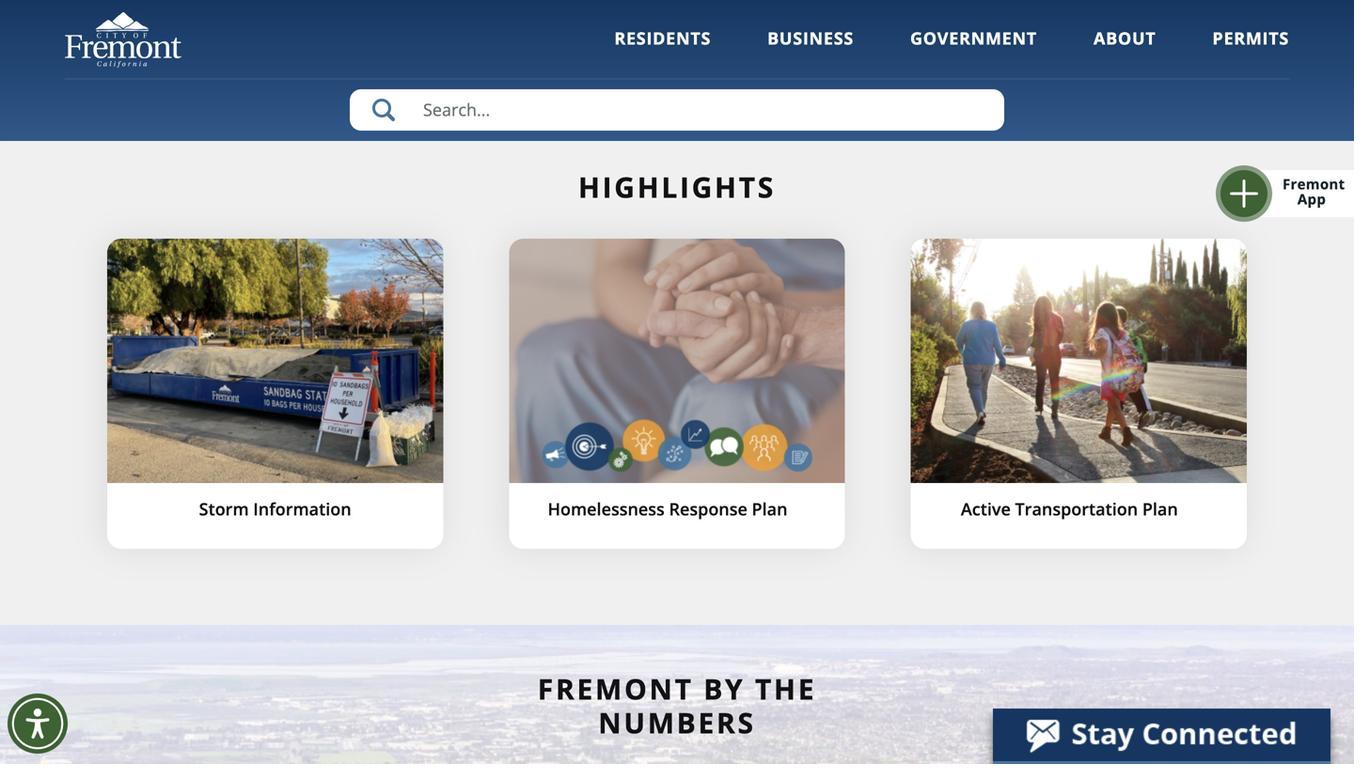 Task type: locate. For each thing, give the bounding box(es) containing it.
fremont
[[538, 670, 694, 709]]

plan right transportation
[[1142, 498, 1178, 521]]

active
[[961, 498, 1011, 521]]

plan for homelessness response plan
[[752, 498, 788, 521]]

about link
[[1094, 27, 1156, 75]]

news
[[678, 28, 723, 50]]

2 plan from the left
[[1142, 498, 1178, 521]]

information
[[253, 498, 351, 521]]

highlights
[[578, 168, 776, 206]]

by
[[704, 670, 745, 709]]

Search text field
[[350, 89, 1004, 131]]

response
[[669, 498, 747, 521]]

government link
[[910, 27, 1037, 75]]

permits link
[[1213, 27, 1289, 75]]

business link
[[767, 27, 854, 75]]

plan right response
[[752, 498, 788, 521]]

0 horizontal spatial plan
[[752, 498, 788, 521]]

1 horizontal spatial plan
[[1142, 498, 1178, 521]]

storm
[[199, 498, 249, 521]]

1 plan from the left
[[752, 498, 788, 521]]

homelessness
[[548, 498, 665, 521]]

stay connected image
[[993, 709, 1329, 762]]

business
[[767, 27, 854, 50]]

about
[[1094, 27, 1156, 50]]

transportation
[[1015, 498, 1138, 521]]

plan
[[752, 498, 788, 521], [1142, 498, 1178, 521]]

plan for active transportation plan
[[1142, 498, 1178, 521]]

storm information
[[199, 498, 351, 521]]



Task type: describe. For each thing, give the bounding box(es) containing it.
homelessness response plan
[[548, 498, 788, 521]]

active transportation plan
[[961, 498, 1178, 521]]

more news
[[631, 28, 723, 50]]

fremont app link
[[1240, 170, 1354, 217]]

homelessness response plan link
[[509, 239, 845, 549]]

residents
[[614, 27, 711, 50]]

storm information link
[[107, 239, 443, 549]]

fremont
[[1283, 174, 1345, 194]]

numbers
[[598, 704, 756, 742]]

the
[[755, 670, 816, 709]]

fremont by the numbers
[[538, 670, 816, 742]]

family walking on sidewalk image
[[911, 239, 1247, 483]]

app
[[1298, 189, 1326, 209]]

permits
[[1213, 27, 1289, 50]]

more
[[631, 28, 674, 50]]

active transportation plan link
[[911, 239, 1247, 549]]

photo of two people holding hands and a planning process and myfremont logo image
[[509, 239, 845, 483]]

sandbag station with sand in bin and bags to fill image
[[107, 239, 443, 483]]

more news link
[[581, 18, 773, 60]]

residents link
[[614, 27, 711, 75]]

government
[[910, 27, 1037, 50]]

fremont app
[[1283, 174, 1345, 209]]



Task type: vqa. For each thing, say whether or not it's contained in the screenshot.
Family
no



